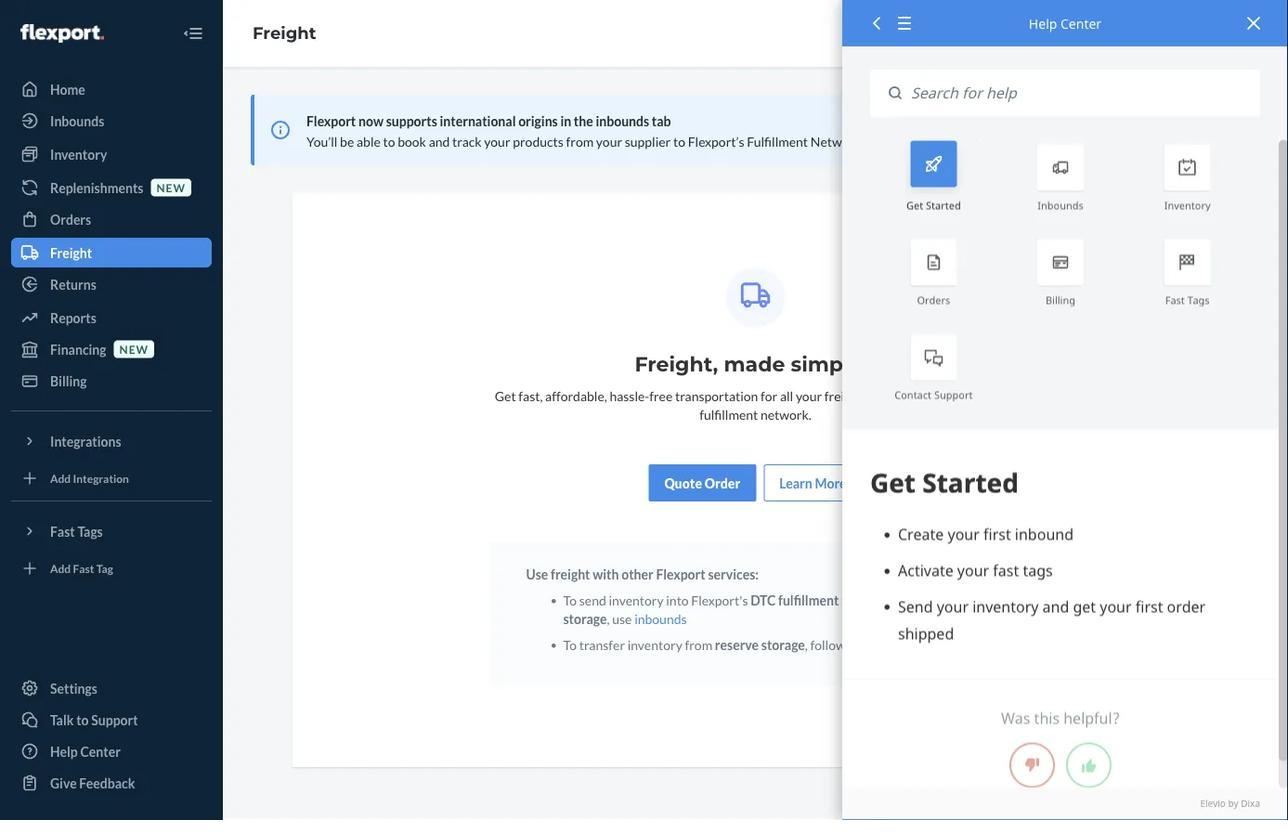 Task type: locate. For each thing, give the bounding box(es) containing it.
0 horizontal spatial and
[[429, 133, 450, 149]]

freight
[[253, 23, 316, 43], [50, 245, 92, 261]]

2 vertical spatial fast
[[73, 562, 94, 575]]

inbounds
[[596, 113, 650, 129], [635, 611, 687, 627]]

1 horizontal spatial new
[[156, 181, 186, 194]]

help up give
[[50, 744, 78, 759]]

0 vertical spatial inventory
[[50, 146, 107, 162]]

transfer
[[579, 637, 625, 653]]

learn
[[780, 475, 813, 491]]

inventory down inbounds button
[[628, 637, 683, 653]]

1 vertical spatial from
[[685, 637, 713, 653]]

get
[[907, 198, 924, 212], [495, 388, 516, 404]]

storage
[[563, 611, 607, 627], [762, 637, 805, 653]]

0 vertical spatial inbounds
[[596, 113, 650, 129]]

order
[[705, 475, 741, 491]]

flexport up the "into"
[[656, 566, 706, 582]]

help
[[1029, 14, 1058, 32], [50, 744, 78, 759]]

, left use in the left of the page
[[607, 611, 610, 627]]

0 horizontal spatial get
[[495, 388, 516, 404]]

help center
[[1029, 14, 1102, 32], [50, 744, 121, 759]]

inventory for send
[[609, 592, 664, 608]]

learn more
[[780, 475, 847, 491]]

origins
[[519, 113, 558, 129]]

center up 'search' search field
[[1061, 14, 1102, 32]]

1 vertical spatial and
[[894, 592, 915, 608]]

to
[[563, 592, 577, 608], [563, 637, 577, 653]]

1 vertical spatial the
[[947, 388, 966, 404]]

Search search field
[[902, 70, 1261, 116]]

0 vertical spatial support
[[934, 388, 973, 402]]

1 horizontal spatial billing
[[1046, 293, 1076, 307]]

1 vertical spatial reserve
[[715, 637, 759, 653]]

get for get fast, affordable, hassle-free transportation for all your freight needs outside the flexport fulfillment network.
[[495, 388, 516, 404]]

quote order button
[[649, 465, 756, 502]]

give feedback button
[[11, 768, 212, 798]]

0 horizontal spatial flexport
[[307, 113, 356, 129]]

to for to send inventory into flexport's dtc fulfillment network and
[[563, 592, 577, 608]]

from
[[566, 133, 594, 149], [685, 637, 713, 653]]

1 vertical spatial tags
[[77, 523, 103, 539]]

0 horizontal spatial help center
[[50, 744, 121, 759]]

1 horizontal spatial help center
[[1029, 14, 1102, 32]]

with
[[593, 566, 619, 582]]

1 horizontal spatial from
[[685, 637, 713, 653]]

1 vertical spatial support
[[91, 712, 138, 728]]

fast tags inside dropdown button
[[50, 523, 103, 539]]

0 vertical spatial new
[[156, 181, 186, 194]]

get started
[[907, 198, 961, 212]]

1 horizontal spatial freight
[[825, 388, 863, 404]]

to right supplier
[[673, 133, 686, 149]]

fast
[[1166, 293, 1185, 307], [50, 523, 75, 539], [73, 562, 94, 575]]

0 vertical spatial freight link
[[253, 23, 316, 43]]

0 vertical spatial and
[[429, 133, 450, 149]]

reports
[[50, 310, 96, 326]]

1 vertical spatial freight link
[[11, 238, 212, 268]]

1 horizontal spatial fast tags
[[1166, 293, 1210, 307]]

was
[[1002, 708, 1031, 728]]

get fast, affordable, hassle-free transportation for all your freight needs outside the flexport fulfillment network.
[[495, 388, 1017, 422]]

add for add fast tag
[[50, 562, 71, 575]]

0 vertical spatial help center
[[1029, 14, 1102, 32]]

1 vertical spatial inventory
[[1165, 198, 1211, 212]]

tags
[[1188, 293, 1210, 307], [77, 523, 103, 539]]

new up orders link
[[156, 181, 186, 194]]

add
[[50, 471, 71, 485], [50, 562, 71, 575]]

1 vertical spatial new
[[119, 342, 149, 356]]

and right "network"
[[894, 592, 915, 608]]

inbounds up supplier
[[596, 113, 650, 129]]

integration
[[73, 471, 129, 485]]

inbounds down home
[[50, 113, 104, 129]]

the right outside
[[947, 388, 966, 404]]

0 horizontal spatial help
[[50, 744, 78, 759]]

fulfillment right the dtc
[[779, 592, 839, 608]]

fast inside add fast tag link
[[73, 562, 94, 575]]

freight link right close navigation image
[[253, 23, 316, 43]]

network
[[842, 592, 891, 608]]

be
[[340, 133, 354, 149]]

help up 'search' search field
[[1029, 14, 1058, 32]]

0 horizontal spatial fulfillment
[[700, 406, 758, 422]]

simpler.
[[791, 352, 877, 377]]

1 vertical spatial add
[[50, 562, 71, 575]]

0 vertical spatial the
[[574, 113, 593, 129]]

0 vertical spatial storage
[[563, 611, 607, 627]]

tags inside dropdown button
[[77, 523, 103, 539]]

0 horizontal spatial support
[[91, 712, 138, 728]]

0 horizontal spatial the
[[574, 113, 593, 129]]

1 vertical spatial inbounds
[[1038, 198, 1084, 212]]

inventory for transfer
[[628, 637, 683, 653]]

billing
[[1046, 293, 1076, 307], [50, 373, 87, 389]]

0 horizontal spatial tags
[[77, 523, 103, 539]]

network.
[[761, 406, 812, 422]]

outside
[[902, 388, 944, 404]]

inbounds down "choosing."
[[1038, 198, 1084, 212]]

orders
[[50, 211, 91, 227], [917, 293, 951, 307]]

started
[[926, 198, 961, 212]]

new down reports link
[[119, 342, 149, 356]]

center down talk to support
[[80, 744, 121, 759]]

to right the talk
[[76, 712, 89, 728]]

0 horizontal spatial freight
[[50, 245, 92, 261]]

add left integration
[[50, 471, 71, 485]]

0 vertical spatial orders
[[50, 211, 91, 227]]

1 vertical spatial inventory
[[628, 637, 683, 653]]

learn more button
[[780, 474, 847, 492]]

support right the contact
[[934, 388, 973, 402]]

use freight with other flexport services:
[[526, 566, 759, 582]]

inventory link
[[11, 139, 212, 169]]

freight right close navigation image
[[253, 23, 316, 43]]

fast,
[[519, 388, 543, 404]]

center
[[1061, 14, 1102, 32], [80, 744, 121, 759]]

0 vertical spatial flexport
[[307, 113, 356, 129]]

give
[[50, 775, 77, 791]]

1 horizontal spatial freight link
[[253, 23, 316, 43]]

integrations button
[[11, 426, 212, 456]]

reserve down the reserve storage
[[715, 637, 759, 653]]

now
[[359, 113, 384, 129]]

, left follow
[[805, 637, 808, 653]]

support down settings link
[[91, 712, 138, 728]]

2 vertical spatial flexport
[[656, 566, 706, 582]]

freight link up returns link at the top of the page
[[11, 238, 212, 268]]

0 vertical spatial freight
[[253, 23, 316, 43]]

0 horizontal spatial to
[[76, 712, 89, 728]]

0 vertical spatial add
[[50, 471, 71, 485]]

elevio
[[1201, 798, 1226, 810]]

0 horizontal spatial new
[[119, 342, 149, 356]]

to inside button
[[76, 712, 89, 728]]

freight right use
[[551, 566, 590, 582]]

1 vertical spatial flexport
[[968, 388, 1017, 404]]

get inside 'get fast, affordable, hassle-free transportation for all your freight needs outside the flexport fulfillment network.'
[[495, 388, 516, 404]]

support inside button
[[91, 712, 138, 728]]

fulfillment down transportation
[[700, 406, 758, 422]]

from down in
[[566, 133, 594, 149]]

0 vertical spatial inventory
[[609, 592, 664, 608]]

freight, made simpler.
[[635, 352, 877, 377]]

1 horizontal spatial support
[[934, 388, 973, 402]]

get left fast,
[[495, 388, 516, 404]]

the right in
[[574, 113, 593, 129]]

close navigation image
[[182, 22, 204, 45]]

1 vertical spatial center
[[80, 744, 121, 759]]

inventory up , use inbounds
[[609, 592, 664, 608]]

flexport logo image
[[20, 24, 104, 43]]

1 vertical spatial get
[[495, 388, 516, 404]]

0 horizontal spatial orders
[[50, 211, 91, 227]]

products
[[513, 133, 564, 149]]

your left supplier
[[596, 133, 622, 149]]

freight link
[[253, 23, 316, 43], [11, 238, 212, 268]]

fulfillment
[[747, 133, 808, 149]]

1 horizontal spatial orders
[[917, 293, 951, 307]]

your right of
[[983, 133, 1009, 149]]

new
[[156, 181, 186, 194], [119, 342, 149, 356]]

and inside flexport now supports international origins in the inbounds tab you'll be able to book and track your products from your supplier to flexport's fulfillment network or any destination of your choosing.
[[429, 133, 450, 149]]

from down inbounds button
[[685, 637, 713, 653]]

affordable,
[[545, 388, 607, 404]]

0 horizontal spatial from
[[566, 133, 594, 149]]

0 vertical spatial freight
[[825, 388, 863, 404]]

billing link
[[11, 366, 212, 396]]

add fast tag
[[50, 562, 113, 575]]

your right all
[[796, 388, 822, 404]]

contact support
[[895, 388, 973, 402]]

flexport right outside
[[968, 388, 1017, 404]]

1 vertical spatial inbounds
[[635, 611, 687, 627]]

center inside the help center link
[[80, 744, 121, 759]]

flexport inside 'get fast, affordable, hassle-free transportation for all your freight needs outside the flexport fulfillment network.'
[[968, 388, 1017, 404]]

add left the "tag"
[[50, 562, 71, 575]]

inventory
[[50, 146, 107, 162], [1165, 198, 1211, 212]]

help center inside the help center link
[[50, 744, 121, 759]]

0 horizontal spatial fast tags
[[50, 523, 103, 539]]

freight up "returns"
[[50, 245, 92, 261]]

0 vertical spatial get
[[907, 198, 924, 212]]

0 vertical spatial tags
[[1188, 293, 1210, 307]]

2 add from the top
[[50, 562, 71, 575]]

other
[[622, 566, 654, 582]]

1 horizontal spatial help
[[1029, 14, 1058, 32]]

tab
[[652, 113, 671, 129]]

1 vertical spatial help center
[[50, 744, 121, 759]]

freight inside 'get fast, affordable, hassle-free transportation for all your freight needs outside the flexport fulfillment network.'
[[825, 388, 863, 404]]

helpful?
[[1064, 708, 1120, 728]]

reserve up the instructions
[[917, 592, 961, 608]]

0 horizontal spatial inbounds
[[50, 113, 104, 129]]

flexport up you'll
[[307, 113, 356, 129]]

new for replenishments
[[156, 181, 186, 194]]

flexport's
[[692, 592, 748, 608]]

help center up 'search' search field
[[1029, 14, 1102, 32]]

get left started
[[907, 198, 924, 212]]

freight
[[825, 388, 863, 404], [551, 566, 590, 582]]

storage down the reserve storage
[[762, 637, 805, 653]]

1 horizontal spatial inbounds
[[1038, 198, 1084, 212]]

storage down send
[[563, 611, 607, 627]]

1 horizontal spatial storage
[[762, 637, 805, 653]]

to left transfer
[[563, 637, 577, 653]]

1 vertical spatial fulfillment
[[779, 592, 839, 608]]

1 add from the top
[[50, 471, 71, 485]]

0 vertical spatial to
[[563, 592, 577, 608]]

0 vertical spatial fulfillment
[[700, 406, 758, 422]]

services:
[[708, 566, 759, 582]]

2 to from the top
[[563, 637, 577, 653]]

made
[[724, 352, 785, 377]]

1 vertical spatial freight
[[50, 245, 92, 261]]

to left send
[[563, 592, 577, 608]]

0 horizontal spatial billing
[[50, 373, 87, 389]]

freight down simpler. on the top right
[[825, 388, 863, 404]]

and right book
[[429, 133, 450, 149]]

1 vertical spatial to
[[563, 637, 577, 653]]

0 horizontal spatial storage
[[563, 611, 607, 627]]

1 to from the top
[[563, 592, 577, 608]]

orders link
[[11, 204, 212, 234]]

0 horizontal spatial ,
[[607, 611, 610, 627]]

1 vertical spatial storage
[[762, 637, 805, 653]]

inbounds down the "into"
[[635, 611, 687, 627]]

support
[[934, 388, 973, 402], [91, 712, 138, 728]]

2 horizontal spatial flexport
[[968, 388, 1017, 404]]

0 vertical spatial from
[[566, 133, 594, 149]]

to
[[383, 133, 395, 149], [673, 133, 686, 149], [76, 712, 89, 728]]

help center up give feedback
[[50, 744, 121, 759]]

flexport
[[307, 113, 356, 129], [968, 388, 1017, 404], [656, 566, 706, 582]]

0 horizontal spatial freight link
[[11, 238, 212, 268]]

0 vertical spatial reserve
[[917, 592, 961, 608]]

inbounds button
[[635, 609, 687, 628]]

fast tags
[[1166, 293, 1210, 307], [50, 523, 103, 539]]

and
[[429, 133, 450, 149], [894, 592, 915, 608]]

network
[[811, 133, 862, 149]]

talk
[[50, 712, 74, 728]]

to right able
[[383, 133, 395, 149]]

1 vertical spatial fast tags
[[50, 523, 103, 539]]

1 horizontal spatial the
[[947, 388, 966, 404]]

1 vertical spatial ,
[[805, 637, 808, 653]]

from inside flexport now supports international origins in the inbounds tab you'll be able to book and track your products from your supplier to flexport's fulfillment network or any destination of your choosing.
[[566, 133, 594, 149]]

fulfillment
[[700, 406, 758, 422], [779, 592, 839, 608]]

all
[[780, 388, 794, 404]]

help center link
[[11, 737, 212, 766]]

1 horizontal spatial flexport
[[656, 566, 706, 582]]



Task type: vqa. For each thing, say whether or not it's contained in the screenshot.
the right Center
yes



Task type: describe. For each thing, give the bounding box(es) containing it.
your down the international
[[484, 133, 511, 149]]

use
[[612, 611, 632, 627]]

get for get started
[[907, 198, 924, 212]]

use
[[526, 566, 548, 582]]

integrations
[[50, 433, 121, 449]]

storage inside the reserve storage
[[563, 611, 607, 627]]

0 vertical spatial billing
[[1046, 293, 1076, 307]]

flexport inside flexport now supports international origins in the inbounds tab you'll be able to book and track your products from your supplier to flexport's fulfillment network or any destination of your choosing.
[[307, 113, 356, 129]]

any
[[879, 133, 899, 149]]

0 vertical spatial inbounds
[[50, 113, 104, 129]]

these
[[849, 637, 880, 653]]

needs
[[866, 388, 900, 404]]

0 vertical spatial help
[[1029, 14, 1058, 32]]

returns link
[[11, 269, 212, 299]]

flexport now supports international origins in the inbounds tab you'll be able to book and track your products from your supplier to flexport's fulfillment network or any destination of your choosing.
[[307, 113, 1065, 149]]

by
[[1229, 798, 1239, 810]]

book
[[398, 133, 426, 149]]

1 horizontal spatial ,
[[805, 637, 808, 653]]

tag
[[96, 562, 113, 575]]

0 horizontal spatial inventory
[[50, 146, 107, 162]]

inbounds link
[[11, 106, 212, 136]]

fast tags button
[[11, 517, 212, 546]]

1 horizontal spatial fulfillment
[[779, 592, 839, 608]]

flexport's
[[688, 133, 745, 149]]

reserve inside the reserve storage
[[917, 592, 961, 608]]

to send inventory into flexport's dtc fulfillment network and
[[563, 592, 917, 608]]

feedback
[[79, 775, 135, 791]]

1 vertical spatial freight
[[551, 566, 590, 582]]

to for to transfer inventory from reserve storage , follow these instructions
[[563, 637, 577, 653]]

talk to support
[[50, 712, 138, 728]]

1 vertical spatial billing
[[50, 373, 87, 389]]

follow
[[811, 637, 846, 653]]

send
[[579, 592, 606, 608]]

add fast tag link
[[11, 554, 212, 583]]

the inside flexport now supports international origins in the inbounds tab you'll be able to book and track your products from your supplier to flexport's fulfillment network or any destination of your choosing.
[[574, 113, 593, 129]]

returns
[[50, 276, 96, 292]]

add integration link
[[11, 464, 212, 493]]

quote order
[[665, 475, 741, 491]]

1 horizontal spatial tags
[[1188, 293, 1210, 307]]

learn more link
[[764, 465, 863, 502]]

this
[[1035, 708, 1060, 728]]

hassle-
[[610, 388, 650, 404]]

was this helpful?
[[1002, 708, 1120, 728]]

reserve storage
[[563, 592, 961, 627]]

freight,
[[635, 352, 718, 377]]

fast inside fast tags dropdown button
[[50, 523, 75, 539]]

free
[[650, 388, 673, 404]]

international
[[440, 113, 516, 129]]

fulfillment inside 'get fast, affordable, hassle-free transportation for all your freight needs outside the flexport fulfillment network.'
[[700, 406, 758, 422]]

supports
[[386, 113, 437, 129]]

contact
[[895, 388, 932, 402]]

add for add integration
[[50, 471, 71, 485]]

for
[[761, 388, 778, 404]]

2 horizontal spatial to
[[673, 133, 686, 149]]

home
[[50, 81, 85, 97]]

replenishments
[[50, 180, 143, 196]]

dixa
[[1241, 798, 1261, 810]]

destination
[[902, 133, 966, 149]]

your inside 'get fast, affordable, hassle-free transportation for all your freight needs outside the flexport fulfillment network.'
[[796, 388, 822, 404]]

elevio by dixa link
[[870, 798, 1261, 811]]

supplier
[[625, 133, 671, 149]]

to transfer inventory from reserve storage , follow these instructions
[[563, 637, 950, 653]]

talk to support button
[[11, 705, 212, 735]]

elevio by dixa
[[1201, 798, 1261, 810]]

1 horizontal spatial freight
[[253, 23, 316, 43]]

home link
[[11, 74, 212, 104]]

reports link
[[11, 303, 212, 333]]

instructions
[[882, 637, 950, 653]]

into
[[666, 592, 689, 608]]

of
[[969, 133, 980, 149]]

orders inside orders link
[[50, 211, 91, 227]]

settings link
[[11, 674, 212, 703]]

0 vertical spatial ,
[[607, 611, 610, 627]]

give feedback
[[50, 775, 135, 791]]

transportation
[[675, 388, 758, 404]]

1 horizontal spatial to
[[383, 133, 395, 149]]

able
[[357, 133, 381, 149]]

add integration
[[50, 471, 129, 485]]

you'll
[[307, 133, 338, 149]]

new for financing
[[119, 342, 149, 356]]

1 horizontal spatial center
[[1061, 14, 1102, 32]]

1 horizontal spatial inventory
[[1165, 198, 1211, 212]]

0 horizontal spatial reserve
[[715, 637, 759, 653]]

choosing.
[[1012, 133, 1065, 149]]

track
[[452, 133, 482, 149]]

these instructions button
[[849, 635, 950, 654]]

financing
[[50, 341, 106, 357]]

1 horizontal spatial and
[[894, 592, 915, 608]]

quote
[[665, 475, 702, 491]]

inbounds inside flexport now supports international origins in the inbounds tab you'll be able to book and track your products from your supplier to flexport's fulfillment network or any destination of your choosing.
[[596, 113, 650, 129]]

more
[[815, 475, 847, 491]]

or
[[864, 133, 877, 149]]

the inside 'get fast, affordable, hassle-free transportation for all your freight needs outside the flexport fulfillment network.'
[[947, 388, 966, 404]]

, use inbounds
[[607, 611, 687, 627]]

1 vertical spatial help
[[50, 744, 78, 759]]

in
[[561, 113, 572, 129]]

0 vertical spatial fast
[[1166, 293, 1185, 307]]

0 vertical spatial fast tags
[[1166, 293, 1210, 307]]



